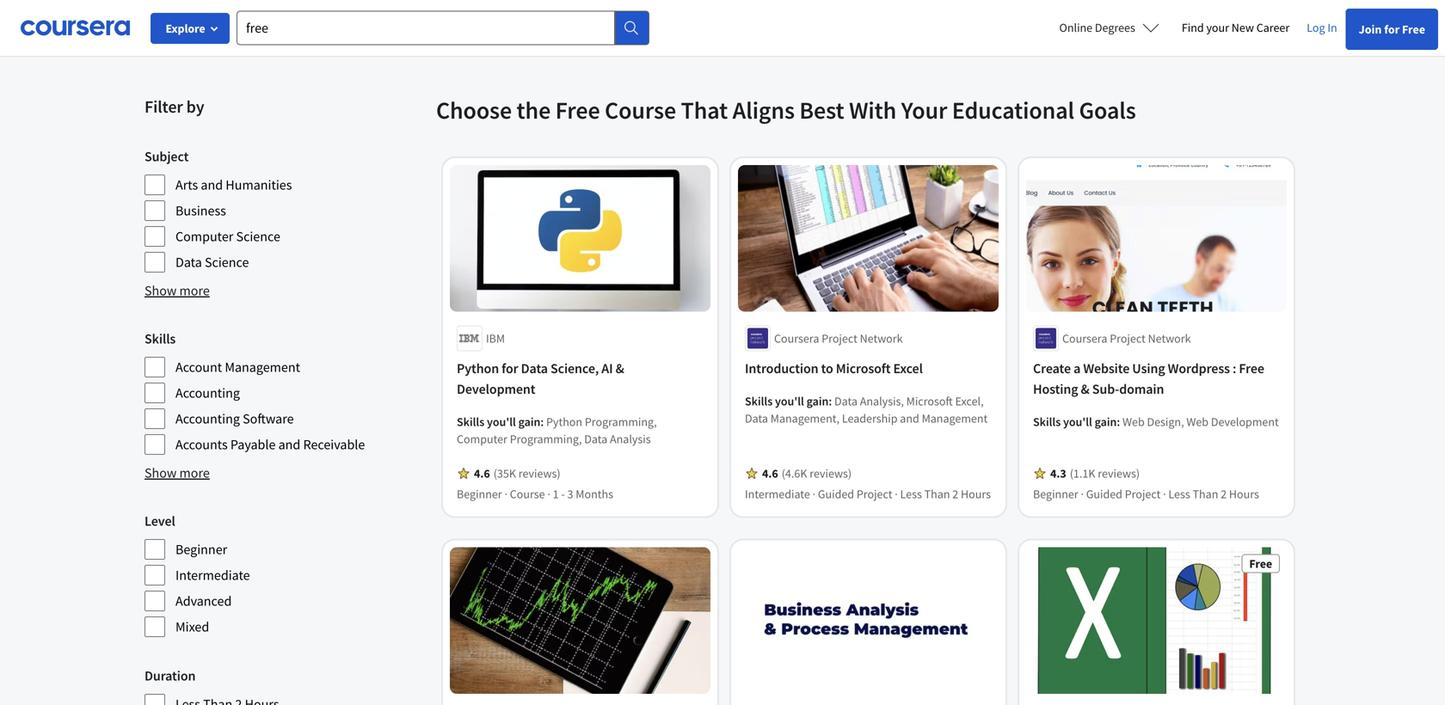 Task type: describe. For each thing, give the bounding box(es) containing it.
array
[[353, 21, 383, 38]]

skills inside group
[[145, 330, 176, 348]]

accounts payable and receivable
[[176, 436, 365, 454]]

personal
[[573, 21, 623, 38]]

filter by
[[145, 96, 204, 117]]

1
[[553, 487, 559, 502]]

coursera project network for microsoft
[[775, 331, 903, 346]]

with
[[1186, 21, 1211, 38]]

excel,
[[956, 394, 984, 409]]

we
[[230, 21, 246, 38]]

domain
[[1120, 381, 1165, 398]]

data left management,
[[745, 411, 768, 426]]

& inside the "python for data science, ai & development"
[[616, 360, 625, 377]]

more for data
[[179, 282, 210, 299]]

skills down hosting
[[1034, 414, 1061, 430]]

online degrees
[[1060, 20, 1136, 35]]

courses
[[183, 21, 227, 38]]

5 · from the left
[[1081, 487, 1084, 502]]

wordpress
[[1168, 360, 1231, 377]]

1 · from the left
[[505, 487, 508, 502]]

4.6 for introduction to microsoft excel
[[762, 466, 779, 481]]

gain for for
[[519, 414, 541, 430]]

python for programming,
[[546, 414, 583, 430]]

0 horizontal spatial course
[[510, 487, 545, 502]]

hours for create a website using wordpress : free hosting & sub-domain
[[1230, 487, 1260, 502]]

log
[[1307, 20, 1326, 35]]

business
[[176, 202, 226, 219]]

: down sub-
[[1117, 414, 1121, 430]]

accessible
[[767, 21, 825, 38]]

microsoft for analysis,
[[907, 394, 953, 409]]

introduction to microsoft excel
[[745, 360, 923, 377]]

analysis,
[[860, 394, 904, 409]]

show for accounts
[[145, 465, 177, 482]]

coursera image
[[21, 14, 130, 42]]

development,
[[626, 21, 706, 38]]

project down 4.3 (1.1k reviews)
[[1125, 487, 1161, 502]]

subject
[[145, 148, 189, 165]]

explore button
[[151, 13, 230, 44]]

network for excel
[[860, 331, 903, 346]]

show for data
[[145, 282, 177, 299]]

accounting software
[[176, 410, 294, 428]]

than for introduction to microsoft excel
[[925, 487, 950, 502]]

join for free link
[[1346, 9, 1439, 50]]

2 horizontal spatial gain
[[1095, 414, 1117, 430]]

development inside the "python for data science, ai & development"
[[457, 381, 536, 398]]

duration group
[[145, 666, 426, 706]]

join
[[1359, 22, 1382, 37]]

from
[[441, 21, 468, 38]]

beginner · course · 1 - 3 months
[[457, 487, 614, 502]]

What do you want to learn? text field
[[237, 11, 615, 45]]

excel
[[894, 360, 923, 377]]

providing
[[709, 21, 764, 38]]

computer science
[[176, 228, 280, 245]]

that
[[681, 95, 728, 125]]

project up 'using'
[[1110, 331, 1146, 346]]

skills
[[526, 21, 555, 38]]

4.6 (35k reviews)
[[474, 466, 561, 481]]

ibm
[[486, 331, 505, 346]]

python for for
[[457, 360, 499, 377]]

by
[[186, 96, 204, 117]]

online
[[1060, 20, 1093, 35]]

2 for introduction to microsoft excel
[[953, 487, 959, 502]]

advancement
[[946, 21, 1025, 38]]

sub-
[[1093, 381, 1120, 398]]

1 vertical spatial development
[[1212, 414, 1279, 430]]

goals
[[1153, 21, 1183, 38]]

data inside the "python for data science, ai & development"
[[521, 360, 548, 377]]

intermediate for intermediate · guided project · less than 2 hours
[[745, 487, 810, 502]]

analysis
[[610, 432, 651, 447]]

your
[[1207, 20, 1230, 35]]

or
[[1028, 21, 1040, 38]]

more for accounts
[[179, 465, 210, 482]]

arts and humanities
[[176, 176, 292, 194]]

find your new career
[[1182, 20, 1290, 35]]

for for join for free
[[1385, 22, 1400, 37]]

career
[[907, 21, 944, 38]]

account management
[[176, 359, 300, 376]]

2 web from the left
[[1187, 414, 1209, 430]]

accounts
[[176, 436, 228, 454]]

: up management,
[[829, 394, 832, 409]]

cover
[[279, 21, 310, 38]]

4.6 (4.6k reviews)
[[762, 466, 852, 481]]

cost.
[[1232, 21, 1259, 38]]

skills you'll gain : web design, web development
[[1034, 414, 1279, 430]]

log in link
[[1299, 17, 1346, 38]]

for for python for data science, ai & development
[[502, 360, 519, 377]]

science for computer science
[[236, 228, 280, 245]]

management inside "data analysis, microsoft excel, data management, leadership and management"
[[922, 411, 988, 426]]

project down the leadership
[[857, 487, 893, 502]]

beginner for beginner
[[176, 541, 227, 559]]

receivable
[[303, 436, 365, 454]]

design,
[[1148, 414, 1185, 430]]

payable
[[231, 436, 276, 454]]

your
[[902, 95, 948, 125]]

skills you'll gain : for python
[[457, 414, 546, 430]]

create a website using wordpress : free hosting & sub-domain
[[1034, 360, 1265, 398]]

free inside create a website using wordpress : free hosting & sub-domain
[[1240, 360, 1265, 377]]

arts
[[176, 176, 198, 194]]

(1.1k
[[1070, 466, 1096, 481]]

beginner · guided project · less than 2 hours
[[1034, 487, 1260, 502]]

skills group
[[145, 329, 426, 456]]

a inside create a website using wordpress : free hosting & sub-domain
[[1074, 360, 1081, 377]]

learning
[[1103, 21, 1150, 38]]

filter
[[145, 96, 183, 117]]

data science
[[176, 254, 249, 271]]

reviews) for data
[[519, 466, 561, 481]]

of
[[385, 21, 397, 38]]

log in
[[1307, 20, 1338, 35]]

2 horizontal spatial you'll
[[1064, 414, 1093, 430]]

join for free
[[1359, 22, 1426, 37]]

website
[[1084, 360, 1130, 377]]

2 for create a website using wordpress : free hosting & sub-domain
[[1221, 487, 1227, 502]]

less for excel
[[901, 487, 922, 502]]

data up the leadership
[[835, 394, 858, 409]]

: inside create a website using wordpress : free hosting & sub-domain
[[1233, 360, 1237, 377]]

topics,
[[400, 21, 438, 38]]

guided for microsoft
[[818, 487, 855, 502]]

degrees
[[1095, 20, 1136, 35]]

aligns
[[733, 95, 795, 125]]

introduction
[[745, 360, 819, 377]]

ai
[[602, 360, 613, 377]]

months
[[576, 487, 614, 502]]

data inside python programming, computer programming, data analysis
[[585, 432, 608, 447]]

choose the free course that aligns best with your educational goals
[[436, 95, 1137, 125]]



Task type: vqa. For each thing, say whether or not it's contained in the screenshot.
the Information: We have updated our Terms of Use element
no



Task type: locate. For each thing, give the bounding box(es) containing it.
1 horizontal spatial course
[[605, 95, 676, 125]]

4.6 for python for data science, ai & development
[[474, 466, 490, 481]]

2 coursera project network from the left
[[1063, 331, 1192, 346]]

0 vertical spatial computer
[[176, 228, 233, 245]]

1 horizontal spatial hours
[[1230, 487, 1260, 502]]

to right skills
[[558, 21, 570, 38]]

goals
[[1080, 95, 1137, 125]]

computer inside python programming, computer programming, data analysis
[[457, 432, 508, 447]]

skills you'll gain : up management,
[[745, 394, 835, 409]]

show more for accounts payable and receivable
[[145, 465, 210, 482]]

0 horizontal spatial network
[[860, 331, 903, 346]]

1 horizontal spatial intermediate
[[745, 487, 810, 502]]

microsoft
[[836, 360, 891, 377], [907, 394, 953, 409]]

0 vertical spatial show
[[145, 282, 177, 299]]

0 vertical spatial management
[[225, 359, 300, 376]]

gain down sub-
[[1095, 414, 1117, 430]]

·
[[505, 487, 508, 502], [548, 487, 551, 502], [813, 487, 816, 502], [895, 487, 898, 502], [1081, 487, 1084, 502], [1164, 487, 1167, 502]]

1 coursera project network from the left
[[775, 331, 903, 346]]

1 show more button from the top
[[145, 281, 210, 301]]

python down python for data science, ai & development link
[[546, 414, 583, 430]]

2 hours from the left
[[1230, 487, 1260, 502]]

course down 4.6 (35k reviews) in the left bottom of the page
[[510, 487, 545, 502]]

0 horizontal spatial web
[[1123, 414, 1145, 430]]

coursera project network for website
[[1063, 331, 1192, 346]]

2
[[953, 487, 959, 502], [1221, 487, 1227, 502]]

2 accounting from the top
[[176, 410, 240, 428]]

reviews) for microsoft
[[810, 466, 852, 481]]

a
[[313, 21, 320, 38], [1074, 360, 1081, 377]]

1 horizontal spatial a
[[1074, 360, 1081, 377]]

1 vertical spatial skills you'll gain :
[[457, 414, 546, 430]]

1 horizontal spatial reviews)
[[810, 466, 852, 481]]

web left design,
[[1123, 414, 1145, 430]]

you'll for python
[[487, 414, 516, 430]]

-
[[561, 487, 565, 502]]

2 less from the left
[[1169, 487, 1191, 502]]

accounting down account
[[176, 385, 240, 402]]

0 vertical spatial microsoft
[[836, 360, 891, 377]]

and inside skills group
[[278, 436, 301, 454]]

reviews)
[[519, 466, 561, 481], [810, 466, 852, 481], [1098, 466, 1140, 481]]

0 vertical spatial and
[[201, 176, 223, 194]]

4.3 (1.1k reviews)
[[1051, 466, 1140, 481]]

0 horizontal spatial guided
[[818, 487, 855, 502]]

accounting up accounts
[[176, 410, 240, 428]]

and inside subject group
[[201, 176, 223, 194]]

the
[[133, 21, 155, 38]]

1 4.6 from the left
[[474, 466, 490, 481]]

project up introduction to microsoft excel
[[822, 331, 858, 346]]

less for using
[[1169, 487, 1191, 502]]

1 horizontal spatial network
[[1148, 331, 1192, 346]]

1 horizontal spatial development
[[1212, 414, 1279, 430]]

1 horizontal spatial guided
[[1087, 487, 1123, 502]]

to right introduction
[[821, 360, 834, 377]]

1 horizontal spatial to
[[821, 360, 834, 377]]

skills you'll gain : up (35k
[[457, 414, 546, 430]]

0 vertical spatial programming,
[[585, 414, 657, 430]]

4.3
[[1051, 466, 1067, 481]]

0 horizontal spatial programming,
[[510, 432, 582, 447]]

no
[[1214, 21, 1229, 38]]

0 horizontal spatial reviews)
[[519, 466, 561, 481]]

gain
[[807, 394, 829, 409], [519, 414, 541, 430], [1095, 414, 1117, 430]]

development down ibm
[[457, 381, 536, 398]]

1 vertical spatial show
[[145, 465, 177, 482]]

network
[[860, 331, 903, 346], [1148, 331, 1192, 346]]

microsoft for to
[[836, 360, 891, 377]]

0 vertical spatial science
[[236, 228, 280, 245]]

2 show more button from the top
[[145, 463, 210, 484]]

career
[[1257, 20, 1290, 35]]

show up level
[[145, 465, 177, 482]]

1 horizontal spatial for
[[889, 21, 905, 38]]

than for create a website using wordpress : free hosting & sub-domain
[[1193, 487, 1219, 502]]

0 horizontal spatial coursera project network
[[775, 331, 903, 346]]

you'll for introduction
[[775, 394, 804, 409]]

for inside the "python for data science, ai & development"
[[502, 360, 519, 377]]

1 accounting from the top
[[176, 385, 240, 402]]

web right design,
[[1187, 414, 1209, 430]]

1 horizontal spatial coursera project network
[[1063, 331, 1192, 346]]

network for using
[[1148, 331, 1192, 346]]

coursera project network up introduction to microsoft excel
[[775, 331, 903, 346]]

1 vertical spatial python
[[546, 414, 583, 430]]

1 vertical spatial course
[[510, 487, 545, 502]]

3
[[568, 487, 574, 502]]

0 vertical spatial show more
[[145, 282, 210, 299]]

online degrees button
[[1046, 9, 1174, 46]]

& left sub-
[[1081, 381, 1090, 398]]

· down 4.6 (4.6k reviews)
[[813, 487, 816, 502]]

skills you'll gain : for introduction
[[745, 394, 835, 409]]

coursera up website
[[1063, 331, 1108, 346]]

0 horizontal spatial python
[[457, 360, 499, 377]]

for left career
[[889, 21, 905, 38]]

1 vertical spatial and
[[900, 411, 920, 426]]

course left that
[[605, 95, 676, 125]]

1 horizontal spatial python
[[546, 414, 583, 430]]

0 horizontal spatial beginner
[[176, 541, 227, 559]]

0 horizontal spatial 4.6
[[474, 466, 490, 481]]

0 horizontal spatial you'll
[[487, 414, 516, 430]]

find
[[1182, 20, 1204, 35]]

(4.6k
[[782, 466, 808, 481]]

show more
[[145, 282, 210, 299], [145, 465, 210, 482]]

2 reviews) from the left
[[810, 466, 852, 481]]

2 show from the top
[[145, 465, 177, 482]]

accounting
[[176, 385, 240, 402], [176, 410, 240, 428]]

0 horizontal spatial hours
[[961, 487, 991, 502]]

free inside join for free link
[[1403, 22, 1426, 37]]

0 horizontal spatial than
[[925, 487, 950, 502]]

for
[[889, 21, 905, 38], [1385, 22, 1400, 37], [502, 360, 519, 377]]

show more for data science
[[145, 282, 210, 299]]

intermediate inside 'level' group
[[176, 567, 250, 584]]

0 vertical spatial accounting
[[176, 385, 240, 402]]

0 horizontal spatial skills you'll gain :
[[457, 414, 546, 430]]

2 network from the left
[[1148, 331, 1192, 346]]

you'll
[[775, 394, 804, 409], [487, 414, 516, 430], [1064, 414, 1093, 430]]

guided for website
[[1087, 487, 1123, 502]]

than
[[925, 487, 950, 502], [1193, 487, 1219, 502]]

1 vertical spatial show more
[[145, 465, 210, 482]]

1 horizontal spatial computer
[[457, 432, 508, 447]]

python for data science, ai & development
[[457, 360, 625, 398]]

1 horizontal spatial 4.6
[[762, 466, 779, 481]]

1 horizontal spatial beginner
[[457, 487, 502, 502]]

2 horizontal spatial reviews)
[[1098, 466, 1140, 481]]

programming, up the analysis
[[585, 414, 657, 430]]

management inside skills group
[[225, 359, 300, 376]]

management up software
[[225, 359, 300, 376]]

0 horizontal spatial computer
[[176, 228, 233, 245]]

1 vertical spatial a
[[1074, 360, 1081, 377]]

0 vertical spatial intermediate
[[745, 487, 810, 502]]

skills up account
[[145, 330, 176, 348]]

4.6 left (35k
[[474, 466, 490, 481]]

computer up (35k
[[457, 432, 508, 447]]

None search field
[[237, 11, 650, 45]]

1 show more from the top
[[145, 282, 210, 299]]

intermediate down (4.6k
[[745, 487, 810, 502]]

management down excel,
[[922, 411, 988, 426]]

0 vertical spatial a
[[313, 21, 320, 38]]

accounting for accounting software
[[176, 410, 240, 428]]

science down computer science
[[205, 254, 249, 271]]

computer inside subject group
[[176, 228, 233, 245]]

science down 'humanities'
[[236, 228, 280, 245]]

1 less from the left
[[901, 487, 922, 502]]

free
[[158, 21, 180, 38]]

0 horizontal spatial coursera
[[775, 331, 820, 346]]

education
[[828, 21, 886, 38]]

new
[[1232, 20, 1255, 35]]

0 vertical spatial python
[[457, 360, 499, 377]]

show more button
[[145, 281, 210, 301], [145, 463, 210, 484]]

find your new career link
[[1174, 17, 1299, 39]]

offer
[[249, 21, 276, 38]]

wide
[[323, 21, 350, 38]]

:
[[1233, 360, 1237, 377], [829, 394, 832, 409], [541, 414, 544, 430], [1117, 414, 1121, 430]]

humanities
[[226, 176, 292, 194]]

account
[[176, 359, 222, 376]]

0 horizontal spatial development
[[457, 381, 536, 398]]

you'll up (35k
[[487, 414, 516, 430]]

1 network from the left
[[860, 331, 903, 346]]

2 2 from the left
[[1221, 487, 1227, 502]]

0 vertical spatial skills you'll gain :
[[745, 394, 835, 409]]

duration
[[145, 668, 196, 685]]

4.6 left (4.6k
[[762, 466, 779, 481]]

coursera up introduction
[[775, 331, 820, 346]]

0 horizontal spatial and
[[201, 176, 223, 194]]

0 horizontal spatial &
[[616, 360, 625, 377]]

4 · from the left
[[895, 487, 898, 502]]

programming,
[[585, 414, 657, 430], [510, 432, 582, 447]]

: right wordpress
[[1233, 360, 1237, 377]]

more down data science on the left top
[[179, 282, 210, 299]]

· down the leadership
[[895, 487, 898, 502]]

using
[[1133, 360, 1166, 377]]

data left the analysis
[[585, 432, 608, 447]]

and right arts
[[201, 176, 223, 194]]

and inside "data analysis, microsoft excel, data management, leadership and management"
[[900, 411, 920, 426]]

coursera project network up website
[[1063, 331, 1192, 346]]

0 vertical spatial to
[[558, 21, 570, 38]]

0 horizontal spatial to
[[558, 21, 570, 38]]

show more down data science on the left top
[[145, 282, 210, 299]]

data left the science,
[[521, 360, 548, 377]]

6 · from the left
[[1164, 487, 1167, 502]]

· down (1.1k
[[1081, 487, 1084, 502]]

1 vertical spatial management
[[922, 411, 988, 426]]

intermediate · guided project · less than 2 hours
[[745, 487, 991, 502]]

2 · from the left
[[548, 487, 551, 502]]

for down ibm
[[502, 360, 519, 377]]

0 horizontal spatial less
[[901, 487, 922, 502]]

science for data science
[[205, 254, 249, 271]]

you'll up management,
[[775, 394, 804, 409]]

network up introduction to microsoft excel link
[[860, 331, 903, 346]]

advanced
[[176, 593, 232, 610]]

0 vertical spatial more
[[179, 282, 210, 299]]

skills down introduction
[[745, 394, 773, 409]]

and
[[201, 176, 223, 194], [900, 411, 920, 426], [278, 436, 301, 454]]

microsoft inside "data analysis, microsoft excel, data management, leadership and management"
[[907, 394, 953, 409]]

more down accounts
[[179, 465, 210, 482]]

python inside python programming, computer programming, data analysis
[[546, 414, 583, 430]]

show more down accounts
[[145, 465, 210, 482]]

1 coursera from the left
[[775, 331, 820, 346]]

1 vertical spatial to
[[821, 360, 834, 377]]

show more button down data science on the left top
[[145, 281, 210, 301]]

1 reviews) from the left
[[519, 466, 561, 481]]

project
[[822, 331, 858, 346], [1110, 331, 1146, 346], [857, 487, 893, 502], [1125, 487, 1161, 502]]

coursera for a
[[1063, 331, 1108, 346]]

1 vertical spatial show more button
[[145, 463, 210, 484]]

best
[[800, 95, 845, 125]]

2 horizontal spatial and
[[900, 411, 920, 426]]

2 vertical spatial and
[[278, 436, 301, 454]]

less
[[901, 487, 922, 502], [1169, 487, 1191, 502]]

1 vertical spatial microsoft
[[907, 394, 953, 409]]

1 horizontal spatial than
[[1193, 487, 1219, 502]]

2 horizontal spatial for
[[1385, 22, 1400, 37]]

1 web from the left
[[1123, 414, 1145, 430]]

1 vertical spatial more
[[179, 465, 210, 482]]

0 vertical spatial &
[[616, 360, 625, 377]]

0 horizontal spatial intermediate
[[176, 567, 250, 584]]

1 horizontal spatial you'll
[[775, 394, 804, 409]]

create a website using wordpress : free hosting & sub-domain link
[[1034, 358, 1281, 400]]

choose
[[436, 95, 512, 125]]

intermediate up advanced
[[176, 567, 250, 584]]

science,
[[551, 360, 599, 377]]

1 horizontal spatial coursera
[[1063, 331, 1108, 346]]

microsoft up analysis, on the bottom right of page
[[836, 360, 891, 377]]

: down the "python for data science, ai & development"
[[541, 414, 544, 430]]

1 vertical spatial intermediate
[[176, 567, 250, 584]]

python inside the "python for data science, ai & development"
[[457, 360, 499, 377]]

& inside create a website using wordpress : free hosting & sub-domain
[[1081, 381, 1090, 398]]

leadership
[[842, 411, 898, 426]]

gain for to
[[807, 394, 829, 409]]

level group
[[145, 511, 426, 639]]

explore
[[166, 21, 205, 36]]

a right create
[[1074, 360, 1081, 377]]

1 more from the top
[[179, 282, 210, 299]]

and down analysis, on the bottom right of page
[[900, 411, 920, 426]]

beginner inside 'level' group
[[176, 541, 227, 559]]

beginner for beginner · course · 1 - 3 months
[[457, 487, 502, 502]]

0 vertical spatial development
[[457, 381, 536, 398]]

0 horizontal spatial 2
[[953, 487, 959, 502]]

skills up 4.6 (35k reviews) in the left bottom of the page
[[457, 414, 485, 430]]

1 hours from the left
[[961, 487, 991, 502]]

1 horizontal spatial programming,
[[585, 414, 657, 430]]

1 vertical spatial computer
[[457, 432, 508, 447]]

1 horizontal spatial microsoft
[[907, 394, 953, 409]]

intermediate for intermediate
[[176, 567, 250, 584]]

in
[[1328, 20, 1338, 35]]

· down design,
[[1164, 487, 1167, 502]]

2 coursera from the left
[[1063, 331, 1108, 346]]

1 horizontal spatial 2
[[1221, 487, 1227, 502]]

2 show more from the top
[[145, 465, 210, 482]]

2 horizontal spatial beginner
[[1034, 487, 1079, 502]]

· left 1
[[548, 487, 551, 502]]

coursera project network
[[775, 331, 903, 346], [1063, 331, 1192, 346]]

you'll down hosting
[[1064, 414, 1093, 430]]

(35k
[[494, 466, 516, 481]]

3 · from the left
[[813, 487, 816, 502]]

management
[[225, 359, 300, 376], [922, 411, 988, 426]]

1 vertical spatial accounting
[[176, 410, 240, 428]]

gain up management,
[[807, 394, 829, 409]]

create
[[1034, 360, 1071, 377]]

1 horizontal spatial gain
[[807, 394, 829, 409]]

2 more from the top
[[179, 465, 210, 482]]

hours for introduction to microsoft excel
[[961, 487, 991, 502]]

hosting
[[1034, 381, 1079, 398]]

reviews) up beginner · guided project · less than 2 hours
[[1098, 466, 1140, 481]]

science
[[236, 228, 280, 245], [205, 254, 249, 271]]

and down software
[[278, 436, 301, 454]]

development down wordpress
[[1212, 414, 1279, 430]]

data
[[176, 254, 202, 271], [521, 360, 548, 377], [835, 394, 858, 409], [745, 411, 768, 426], [585, 432, 608, 447]]

python down ibm
[[457, 360, 499, 377]]

data down computer science
[[176, 254, 202, 271]]

the
[[517, 95, 551, 125]]

0 horizontal spatial for
[[502, 360, 519, 377]]

mixed
[[176, 619, 209, 636]]

1 vertical spatial programming,
[[510, 432, 582, 447]]

more
[[179, 282, 210, 299], [179, 465, 210, 482]]

show more button for data
[[145, 281, 210, 301]]

0 vertical spatial course
[[605, 95, 676, 125]]

network up 'using'
[[1148, 331, 1192, 346]]

1 horizontal spatial and
[[278, 436, 301, 454]]

for right join
[[1385, 22, 1400, 37]]

reviews) for website
[[1098, 466, 1140, 481]]

microsoft down excel
[[907, 394, 953, 409]]

a left wide
[[313, 21, 320, 38]]

programming, up 4.6 (35k reviews) in the left bottom of the page
[[510, 432, 582, 447]]

show down data science on the left top
[[145, 282, 177, 299]]

guided down 4.3 (1.1k reviews)
[[1087, 487, 1123, 502]]

coursera
[[775, 331, 820, 346], [1063, 331, 1108, 346]]

1 show from the top
[[145, 282, 177, 299]]

1 vertical spatial &
[[1081, 381, 1090, 398]]

1 vertical spatial science
[[205, 254, 249, 271]]

& right ai
[[616, 360, 625, 377]]

0 horizontal spatial gain
[[519, 414, 541, 430]]

computer down business
[[176, 228, 233, 245]]

· down (35k
[[505, 487, 508, 502]]

reviews) right (4.6k
[[810, 466, 852, 481]]

the free courses we offer cover a wide array of topics, from technical skills to personal development, providing accessible education for career advancement or individual learning goals with no cost.
[[133, 21, 1259, 38]]

beginner up advanced
[[176, 541, 227, 559]]

2 4.6 from the left
[[762, 466, 779, 481]]

1 horizontal spatial management
[[922, 411, 988, 426]]

1 guided from the left
[[818, 487, 855, 502]]

show more button down accounts
[[145, 463, 210, 484]]

0 vertical spatial show more button
[[145, 281, 210, 301]]

1 horizontal spatial &
[[1081, 381, 1090, 398]]

gain down the "python for data science, ai & development"
[[519, 414, 541, 430]]

3 reviews) from the left
[[1098, 466, 1140, 481]]

guided down 4.6 (4.6k reviews)
[[818, 487, 855, 502]]

1 horizontal spatial web
[[1187, 414, 1209, 430]]

accounting for accounting
[[176, 385, 240, 402]]

1 than from the left
[[925, 487, 950, 502]]

1 horizontal spatial skills you'll gain :
[[745, 394, 835, 409]]

beginner down (35k
[[457, 487, 502, 502]]

beginner down 4.3
[[1034, 487, 1079, 502]]

course
[[605, 95, 676, 125], [510, 487, 545, 502]]

2 guided from the left
[[1087, 487, 1123, 502]]

0 horizontal spatial management
[[225, 359, 300, 376]]

introduction to microsoft excel link
[[745, 358, 992, 379]]

1 2 from the left
[[953, 487, 959, 502]]

subject group
[[145, 146, 426, 274]]

python programming, computer programming, data analysis
[[457, 414, 657, 447]]

software
[[243, 410, 294, 428]]

reviews) up beginner · course · 1 - 3 months
[[519, 466, 561, 481]]

show more button for accounts
[[145, 463, 210, 484]]

data inside subject group
[[176, 254, 202, 271]]

coursera for to
[[775, 331, 820, 346]]

beginner
[[457, 487, 502, 502], [1034, 487, 1079, 502], [176, 541, 227, 559]]

1 horizontal spatial less
[[1169, 487, 1191, 502]]

beginner for beginner · guided project · less than 2 hours
[[1034, 487, 1079, 502]]

0 horizontal spatial microsoft
[[836, 360, 891, 377]]

2 than from the left
[[1193, 487, 1219, 502]]



